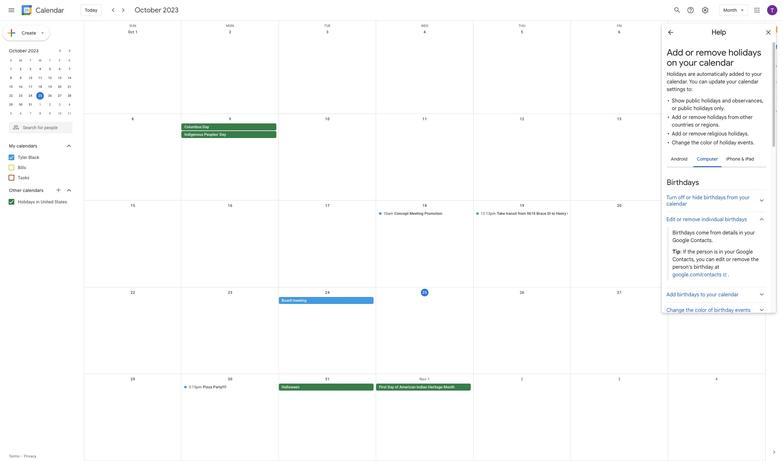 Task type: describe. For each thing, give the bounding box(es) containing it.
first day of american indian heritage month button
[[376, 384, 471, 391]]

hospital
[[576, 212, 590, 216]]

11 inside row
[[68, 112, 71, 115]]

2 inside november 2 element
[[49, 103, 51, 106]]

tasks
[[18, 175, 29, 181]]

terms
[[9, 455, 20, 459]]

30 for nov 1
[[228, 378, 233, 382]]

states
[[55, 200, 67, 205]]

20 element
[[56, 83, 64, 91]]

support image
[[687, 6, 695, 14]]

of
[[395, 386, 399, 390]]

other
[[9, 188, 22, 194]]

27 element
[[56, 92, 64, 100]]

board
[[282, 299, 292, 303]]

5:15pm
[[189, 386, 202, 390]]

november 7 element
[[27, 110, 34, 118]]

11 element
[[36, 74, 44, 82]]

calendar heading
[[34, 6, 64, 15]]

3 inside november 3 element
[[59, 103, 61, 106]]

10am
[[384, 212, 393, 216]]

halloween button
[[279, 384, 374, 391]]

sat column header
[[669, 21, 766, 28]]

main drawer image
[[8, 6, 15, 14]]

indigenous
[[184, 132, 203, 137]]

16 element
[[17, 83, 24, 91]]

12:13pm take transit from 9616 brace st to henry ford hospital
[[481, 212, 590, 216]]

my calendars
[[9, 143, 37, 149]]

10 for october 2023
[[29, 76, 32, 80]]

add other calendars image
[[55, 187, 62, 194]]

row containing 5
[[6, 109, 74, 118]]

november 8 element
[[36, 110, 44, 118]]

22 element
[[7, 92, 15, 100]]

cell containing columbus day
[[182, 124, 279, 139]]

m
[[19, 59, 22, 62]]

2 t from the left
[[49, 59, 51, 62]]

columbus day button
[[182, 124, 276, 131]]

settings menu image
[[702, 6, 710, 14]]

9 inside row
[[49, 112, 51, 115]]

first day of american indian heritage month
[[379, 386, 455, 390]]

w
[[39, 59, 42, 62]]

1 down 25, today element
[[39, 103, 41, 106]]

columbus
[[184, 125, 202, 129]]

halloween
[[282, 386, 300, 390]]

fri
[[617, 24, 622, 28]]

calendars for other calendars
[[23, 188, 44, 194]]

1 vertical spatial 25
[[423, 291, 427, 295]]

wed
[[421, 24, 429, 28]]

7 for 1
[[69, 67, 70, 71]]

indian
[[417, 386, 427, 390]]

31 for nov 1
[[325, 378, 330, 382]]

my calendars button
[[1, 141, 79, 151]]

thu
[[519, 24, 526, 28]]

promotion
[[425, 212, 443, 216]]

6 for 1
[[59, 67, 61, 71]]

privacy link
[[24, 455, 36, 459]]

28 inside grid
[[715, 291, 719, 295]]

month inside dropdown button
[[724, 7, 737, 13]]

23 inside grid
[[228, 291, 233, 295]]

october 2023 grid
[[6, 56, 74, 118]]

bills
[[18, 165, 26, 170]]

1 horizontal spatial october
[[135, 6, 161, 15]]

columbus day indigenous peoples' day
[[184, 125, 226, 137]]

mon
[[226, 24, 234, 28]]

create
[[22, 30, 36, 36]]

1 vertical spatial 16
[[228, 204, 233, 208]]

24 inside the october 2023 "grid"
[[29, 94, 32, 98]]

26 element
[[46, 92, 54, 100]]

calendars for my calendars
[[16, 143, 37, 149]]

7 for oct 1
[[716, 30, 718, 34]]

henry
[[556, 212, 566, 216]]

board meeting button
[[279, 297, 374, 304]]

25 inside cell
[[38, 94, 42, 98]]

terms – privacy
[[9, 455, 36, 459]]

united
[[41, 200, 53, 205]]

other calendars button
[[1, 186, 79, 196]]

1 right nov
[[428, 378, 430, 382]]

Search for people text field
[[13, 122, 69, 133]]

1 horizontal spatial 10
[[58, 112, 62, 115]]

brace
[[537, 212, 547, 216]]

november 6 element
[[17, 110, 24, 118]]

25, today element
[[36, 92, 44, 100]]

1 horizontal spatial 2023
[[163, 6, 179, 15]]

16 inside 16 element
[[19, 85, 22, 89]]

8 inside row
[[39, 112, 41, 115]]

today
[[85, 7, 97, 13]]

november 2 element
[[46, 101, 54, 109]]

create button
[[3, 25, 50, 41]]

28 element
[[66, 92, 73, 100]]

transit
[[506, 212, 517, 216]]

12:13pm
[[481, 212, 496, 216]]

5 inside november 5 element
[[10, 112, 12, 115]]

row containing oct 1
[[84, 27, 766, 114]]

21
[[68, 85, 71, 89]]

13 for october 2023
[[58, 76, 62, 80]]

10 element
[[27, 74, 34, 82]]

f
[[59, 59, 61, 62]]

11 for october 2023
[[38, 76, 42, 80]]

sun
[[129, 24, 136, 28]]

9 for october 2023
[[20, 76, 22, 80]]

tue
[[324, 24, 331, 28]]

heritage
[[428, 386, 443, 390]]

terms link
[[9, 455, 20, 459]]

10 for sun
[[325, 117, 330, 121]]

meeting
[[293, 299, 307, 303]]

to
[[552, 212, 555, 216]]

5:15pm pizza party!!!!
[[189, 386, 226, 390]]

31 for 1
[[29, 103, 32, 106]]

meeting
[[410, 212, 424, 216]]

28 inside the october 2023 "grid"
[[68, 94, 71, 98]]

27 inside grid
[[617, 291, 622, 295]]

calendar element
[[20, 4, 64, 18]]

sat
[[714, 24, 720, 28]]



Task type: vqa. For each thing, say whether or not it's contained in the screenshot.
topmost 11
yes



Task type: locate. For each thing, give the bounding box(es) containing it.
30
[[19, 103, 22, 106], [228, 378, 233, 382]]

calendars
[[16, 143, 37, 149], [23, 188, 44, 194]]

1 vertical spatial 10
[[58, 112, 62, 115]]

0 vertical spatial 11
[[38, 76, 42, 80]]

calendars up the tyler black
[[16, 143, 37, 149]]

16
[[19, 85, 22, 89], [228, 204, 233, 208]]

1 horizontal spatial 22
[[131, 291, 135, 295]]

0 vertical spatial 7
[[716, 30, 718, 34]]

29 inside the october 2023 "grid"
[[9, 103, 13, 106]]

0 horizontal spatial 18
[[38, 85, 42, 89]]

row containing 1
[[6, 65, 74, 74]]

1 vertical spatial 7
[[69, 67, 70, 71]]

9616
[[527, 212, 536, 216]]

other calendars
[[9, 188, 44, 194]]

5 inside grid
[[521, 30, 523, 34]]

21 element
[[66, 83, 73, 91]]

0 horizontal spatial 23
[[19, 94, 22, 98]]

6 down fri at the right
[[619, 30, 621, 34]]

1 horizontal spatial 25
[[423, 291, 427, 295]]

tyler
[[18, 155, 27, 160]]

1 vertical spatial 20
[[617, 204, 622, 208]]

october
[[135, 6, 161, 15], [9, 48, 27, 54]]

1 vertical spatial october 2023
[[9, 48, 39, 54]]

1 horizontal spatial 16
[[228, 204, 233, 208]]

–
[[21, 455, 23, 459]]

0 horizontal spatial october
[[9, 48, 27, 54]]

2 horizontal spatial 6
[[619, 30, 621, 34]]

0 horizontal spatial october 2023
[[9, 48, 39, 54]]

day for columbus
[[203, 125, 209, 129]]

29 element
[[7, 101, 15, 109]]

0 vertical spatial october
[[135, 6, 161, 15]]

november 10 element
[[56, 110, 64, 118]]

29 for 1
[[9, 103, 13, 106]]

0 horizontal spatial 27
[[58, 94, 62, 98]]

12
[[48, 76, 52, 80], [520, 117, 525, 121]]

23
[[19, 94, 22, 98], [228, 291, 233, 295]]

20 inside 20 element
[[58, 85, 62, 89]]

november 11 element
[[66, 110, 73, 118]]

2023
[[163, 6, 179, 15], [28, 48, 39, 54]]

1 horizontal spatial 7
[[69, 67, 70, 71]]

0 vertical spatial 16
[[19, 85, 22, 89]]

0 horizontal spatial s
[[10, 59, 12, 62]]

2 vertical spatial 10
[[325, 117, 330, 121]]

0 horizontal spatial 12
[[48, 76, 52, 80]]

0 horizontal spatial day
[[203, 125, 209, 129]]

1 horizontal spatial 13
[[617, 117, 622, 121]]

october up sun
[[135, 6, 161, 15]]

row group
[[6, 65, 74, 118]]

24 element
[[27, 92, 34, 100]]

1 vertical spatial 6
[[59, 67, 61, 71]]

0 vertical spatial 28
[[68, 94, 71, 98]]

11 for sun
[[423, 117, 427, 121]]

27 inside the october 2023 "grid"
[[58, 94, 62, 98]]

cell
[[84, 124, 182, 139], [182, 124, 279, 139], [279, 124, 376, 139], [376, 124, 474, 139], [571, 124, 668, 139], [668, 124, 766, 139], [84, 210, 182, 218], [279, 210, 376, 218], [571, 210, 668, 218], [668, 210, 766, 218], [84, 297, 182, 305], [182, 297, 279, 305], [376, 297, 474, 305], [571, 297, 668, 305], [668, 297, 766, 305], [84, 384, 182, 392], [571, 384, 668, 392]]

st
[[548, 212, 551, 216]]

17 inside grid
[[325, 204, 330, 208]]

day for first
[[388, 386, 394, 390]]

15 inside the october 2023 "grid"
[[9, 85, 13, 89]]

today button
[[81, 3, 102, 18]]

30 inside grid
[[228, 378, 233, 382]]

14 inside grid
[[715, 117, 719, 121]]

0 horizontal spatial 15
[[9, 85, 13, 89]]

1 horizontal spatial 26
[[520, 291, 525, 295]]

tab list
[[766, 21, 783, 444]]

tyler black
[[18, 155, 39, 160]]

8
[[10, 76, 12, 80], [39, 112, 41, 115], [132, 117, 134, 121]]

0 horizontal spatial 8
[[10, 76, 12, 80]]

month button
[[720, 3, 749, 18]]

0 horizontal spatial 26
[[48, 94, 52, 98]]

0 horizontal spatial 19
[[48, 85, 52, 89]]

grid containing oct 1
[[84, 21, 766, 462]]

14
[[68, 76, 71, 80], [715, 117, 719, 121]]

1 horizontal spatial 11
[[68, 112, 71, 115]]

6 for oct 1
[[619, 30, 621, 34]]

0 vertical spatial 29
[[9, 103, 13, 106]]

day inside button
[[388, 386, 394, 390]]

2 horizontal spatial 5
[[521, 30, 523, 34]]

first
[[379, 386, 387, 390]]

holidays
[[18, 200, 35, 205]]

october 2023 up m
[[9, 48, 39, 54]]

9 up columbus day button
[[229, 117, 231, 121]]

19 inside grid
[[520, 204, 525, 208]]

1 vertical spatial 22
[[131, 291, 135, 295]]

1 horizontal spatial 15
[[131, 204, 135, 208]]

25 cell
[[35, 92, 45, 100]]

12 inside grid
[[520, 117, 525, 121]]

20 inside grid
[[617, 204, 622, 208]]

0 vertical spatial month
[[724, 7, 737, 13]]

8 for october 2023
[[10, 76, 12, 80]]

1
[[135, 30, 138, 34], [10, 67, 12, 71], [39, 103, 41, 106], [428, 378, 430, 382]]

0 horizontal spatial 7
[[30, 112, 31, 115]]

1 vertical spatial 18
[[423, 204, 427, 208]]

grid
[[84, 21, 766, 462]]

nov 1
[[420, 378, 430, 382]]

14 element
[[66, 74, 73, 82]]

row containing s
[[6, 56, 74, 65]]

nov
[[420, 378, 427, 382]]

0 vertical spatial 10
[[29, 76, 32, 80]]

2 horizontal spatial 7
[[716, 30, 718, 34]]

9 down november 2 element
[[49, 112, 51, 115]]

13 inside the october 2023 "grid"
[[58, 76, 62, 80]]

7 down sat
[[716, 30, 718, 34]]

calendar
[[36, 6, 64, 15]]

1 up 15 element
[[10, 67, 12, 71]]

0 vertical spatial 12
[[48, 76, 52, 80]]

my
[[9, 143, 15, 149]]

24 up "board meeting" 'button' at bottom
[[325, 291, 330, 295]]

holidays in united states
[[18, 200, 67, 205]]

2 vertical spatial 8
[[132, 117, 134, 121]]

0 horizontal spatial 10
[[29, 76, 32, 80]]

24 down 17 element
[[29, 94, 32, 98]]

row
[[84, 21, 766, 28], [84, 27, 766, 114], [6, 56, 74, 65], [6, 65, 74, 74], [6, 74, 74, 83], [6, 83, 74, 92], [6, 92, 74, 100], [6, 100, 74, 109], [6, 109, 74, 118], [84, 114, 766, 201], [84, 201, 766, 288], [84, 288, 766, 375], [84, 375, 766, 462]]

22
[[9, 94, 13, 98], [131, 291, 135, 295]]

1 vertical spatial 27
[[617, 291, 622, 295]]

26
[[48, 94, 52, 98], [520, 291, 525, 295]]

19 inside 'row group'
[[48, 85, 52, 89]]

2 vertical spatial 6
[[20, 112, 22, 115]]

31 inside the october 2023 "grid"
[[29, 103, 32, 106]]

1 vertical spatial 26
[[520, 291, 525, 295]]

9 for sun
[[229, 117, 231, 121]]

october 2023
[[135, 6, 179, 15], [9, 48, 39, 54]]

2 vertical spatial 7
[[30, 112, 31, 115]]

1 horizontal spatial t
[[49, 59, 51, 62]]

0 horizontal spatial 16
[[19, 85, 22, 89]]

1 horizontal spatial day
[[220, 132, 226, 137]]

27
[[58, 94, 62, 98], [617, 291, 622, 295]]

t left w
[[29, 59, 31, 62]]

None search field
[[0, 120, 79, 133]]

month inside button
[[444, 386, 455, 390]]

s
[[10, 59, 12, 62], [69, 59, 70, 62]]

pizza
[[203, 386, 212, 390]]

22 inside the 22 element
[[9, 94, 13, 98]]

24
[[29, 94, 32, 98], [325, 291, 330, 295]]

from
[[518, 212, 526, 216]]

1 vertical spatial 12
[[520, 117, 525, 121]]

2
[[229, 30, 231, 34], [20, 67, 22, 71], [49, 103, 51, 106], [521, 378, 523, 382]]

15 element
[[7, 83, 15, 91]]

29
[[9, 103, 13, 106], [131, 378, 135, 382]]

15 inside grid
[[131, 204, 135, 208]]

19
[[48, 85, 52, 89], [520, 204, 525, 208]]

1 vertical spatial 2023
[[28, 48, 39, 54]]

1 vertical spatial day
[[220, 132, 226, 137]]

0 vertical spatial 23
[[19, 94, 22, 98]]

day down columbus day button
[[220, 132, 226, 137]]

23 element
[[17, 92, 24, 100]]

14 inside the october 2023 "grid"
[[68, 76, 71, 80]]

5 for 1
[[49, 67, 51, 71]]

ford
[[567, 212, 575, 216]]

0 horizontal spatial 24
[[29, 94, 32, 98]]

month right heritage
[[444, 386, 455, 390]]

2 vertical spatial 5
[[10, 112, 12, 115]]

2 vertical spatial 11
[[423, 117, 427, 121]]

concept
[[395, 212, 409, 216]]

29 for nov 1
[[131, 378, 135, 382]]

17 element
[[27, 83, 34, 91]]

4
[[424, 30, 426, 34], [39, 67, 41, 71], [69, 103, 70, 106], [716, 378, 718, 382]]

9
[[20, 76, 22, 80], [49, 112, 51, 115], [229, 117, 231, 121]]

november 4 element
[[66, 101, 73, 109]]

2 vertical spatial day
[[388, 386, 394, 390]]

1 vertical spatial 30
[[228, 378, 233, 382]]

row group containing 1
[[6, 65, 74, 118]]

1 vertical spatial october
[[9, 48, 27, 54]]

2 s from the left
[[69, 59, 70, 62]]

20
[[58, 85, 62, 89], [617, 204, 622, 208]]

9 up 16 element
[[20, 76, 22, 80]]

1 s from the left
[[10, 59, 12, 62]]

calendars up in in the left top of the page
[[23, 188, 44, 194]]

1 horizontal spatial 6
[[59, 67, 61, 71]]

1 horizontal spatial october 2023
[[135, 6, 179, 15]]

november 9 element
[[46, 110, 54, 118]]

17 inside the october 2023 "grid"
[[29, 85, 32, 89]]

22 inside grid
[[131, 291, 135, 295]]

31 down 24 element
[[29, 103, 32, 106]]

1 horizontal spatial 18
[[423, 204, 427, 208]]

1 vertical spatial 28
[[715, 291, 719, 295]]

1 vertical spatial 24
[[325, 291, 330, 295]]

my calendars list
[[1, 153, 79, 183]]

0 vertical spatial 20
[[58, 85, 62, 89]]

7 up 14 element
[[69, 67, 70, 71]]

18 element
[[36, 83, 44, 91]]

day left of
[[388, 386, 394, 390]]

1 horizontal spatial 27
[[617, 291, 622, 295]]

take
[[497, 212, 505, 216]]

3
[[326, 30, 329, 34], [30, 67, 31, 71], [59, 103, 61, 106], [619, 378, 621, 382]]

12 for october 2023
[[48, 76, 52, 80]]

month
[[724, 7, 737, 13], [444, 386, 455, 390]]

0 vertical spatial 31
[[29, 103, 32, 106]]

t left f
[[49, 59, 51, 62]]

13 for sun
[[617, 117, 622, 121]]

0 vertical spatial october 2023
[[135, 6, 179, 15]]

26 inside the october 2023 "grid"
[[48, 94, 52, 98]]

10am concept meeting promotion
[[384, 212, 443, 216]]

month up 'sat' column header
[[724, 7, 737, 13]]

1 vertical spatial month
[[444, 386, 455, 390]]

12 element
[[46, 74, 54, 82]]

0 horizontal spatial 28
[[68, 94, 71, 98]]

18 inside "element"
[[38, 85, 42, 89]]

17
[[29, 85, 32, 89], [325, 204, 330, 208]]

privacy
[[24, 455, 36, 459]]

31 element
[[27, 101, 34, 109]]

28
[[68, 94, 71, 98], [715, 291, 719, 295]]

1 vertical spatial 19
[[520, 204, 525, 208]]

6 down f
[[59, 67, 61, 71]]

13 inside grid
[[617, 117, 622, 121]]

in
[[36, 200, 40, 205]]

black
[[28, 155, 39, 160]]

october up m
[[9, 48, 27, 54]]

0 horizontal spatial 14
[[68, 76, 71, 80]]

1 horizontal spatial 19
[[520, 204, 525, 208]]

0 vertical spatial 17
[[29, 85, 32, 89]]

0 horizontal spatial 6
[[20, 112, 22, 115]]

s right f
[[69, 59, 70, 62]]

october 2023 up sun
[[135, 6, 179, 15]]

1 horizontal spatial 14
[[715, 117, 719, 121]]

oct
[[128, 30, 134, 34]]

1 horizontal spatial 12
[[520, 117, 525, 121]]

14 for sun
[[715, 117, 719, 121]]

day
[[203, 125, 209, 129], [220, 132, 226, 137], [388, 386, 394, 390]]

0 horizontal spatial 9
[[20, 76, 22, 80]]

5 down thu
[[521, 30, 523, 34]]

row containing sun
[[84, 21, 766, 28]]

0 vertical spatial 25
[[38, 94, 42, 98]]

31
[[29, 103, 32, 106], [325, 378, 330, 382]]

0 horizontal spatial 11
[[38, 76, 42, 80]]

1 right oct
[[135, 30, 138, 34]]

0 vertical spatial 15
[[9, 85, 13, 89]]

25
[[38, 94, 42, 98], [423, 291, 427, 295]]

november 3 element
[[56, 101, 64, 109]]

0 vertical spatial day
[[203, 125, 209, 129]]

6 down 30 element
[[20, 112, 22, 115]]

30 element
[[17, 101, 24, 109]]

5 up 12 element
[[49, 67, 51, 71]]

13
[[58, 76, 62, 80], [617, 117, 622, 121]]

5 for oct 1
[[521, 30, 523, 34]]

1 vertical spatial 5
[[49, 67, 51, 71]]

18
[[38, 85, 42, 89], [423, 204, 427, 208]]

0 horizontal spatial 17
[[29, 85, 32, 89]]

7 inside grid
[[716, 30, 718, 34]]

8 for sun
[[132, 117, 134, 121]]

11 inside grid
[[423, 117, 427, 121]]

7 down 31 element
[[30, 112, 31, 115]]

30 inside the october 2023 "grid"
[[19, 103, 22, 106]]

0 vertical spatial 6
[[619, 30, 621, 34]]

november 5 element
[[7, 110, 15, 118]]

american
[[400, 386, 416, 390]]

19 up from
[[520, 204, 525, 208]]

6 inside grid
[[619, 30, 621, 34]]

14 for october 2023
[[68, 76, 71, 80]]

30 for 1
[[19, 103, 22, 106]]

29 inside grid
[[131, 378, 135, 382]]

18 up meeting
[[423, 204, 427, 208]]

board meeting
[[282, 299, 307, 303]]

31 up halloween button
[[325, 378, 330, 382]]

oct 1
[[128, 30, 138, 34]]

13 element
[[56, 74, 64, 82]]

18 inside grid
[[423, 204, 427, 208]]

1 horizontal spatial 9
[[49, 112, 51, 115]]

1 t from the left
[[29, 59, 31, 62]]

indigenous peoples' day button
[[182, 131, 276, 138]]

party!!!!
[[213, 386, 226, 390]]

1 vertical spatial 31
[[325, 378, 330, 382]]

18 down 11 element
[[38, 85, 42, 89]]

1 horizontal spatial 30
[[228, 378, 233, 382]]

peoples'
[[204, 132, 219, 137]]

1 vertical spatial 15
[[131, 204, 135, 208]]

2 vertical spatial 9
[[229, 117, 231, 121]]

november 1 element
[[36, 101, 44, 109]]

day up peoples'
[[203, 125, 209, 129]]

0 vertical spatial 24
[[29, 94, 32, 98]]

23 inside "grid"
[[19, 94, 22, 98]]

19 element
[[46, 83, 54, 91]]

9 inside grid
[[229, 117, 231, 121]]

1 horizontal spatial s
[[69, 59, 70, 62]]

1 vertical spatial 23
[[228, 291, 233, 295]]

5 down 29 element
[[10, 112, 12, 115]]

1 horizontal spatial 24
[[325, 291, 330, 295]]

s left m
[[10, 59, 12, 62]]

12 inside 'row group'
[[48, 76, 52, 80]]

8 inside grid
[[132, 117, 134, 121]]

19 down 12 element
[[48, 85, 52, 89]]

2 horizontal spatial 11
[[423, 117, 427, 121]]

1 horizontal spatial month
[[724, 7, 737, 13]]

12 for sun
[[520, 117, 525, 121]]

31 inside grid
[[325, 378, 330, 382]]

0 vertical spatial 8
[[10, 76, 12, 80]]



